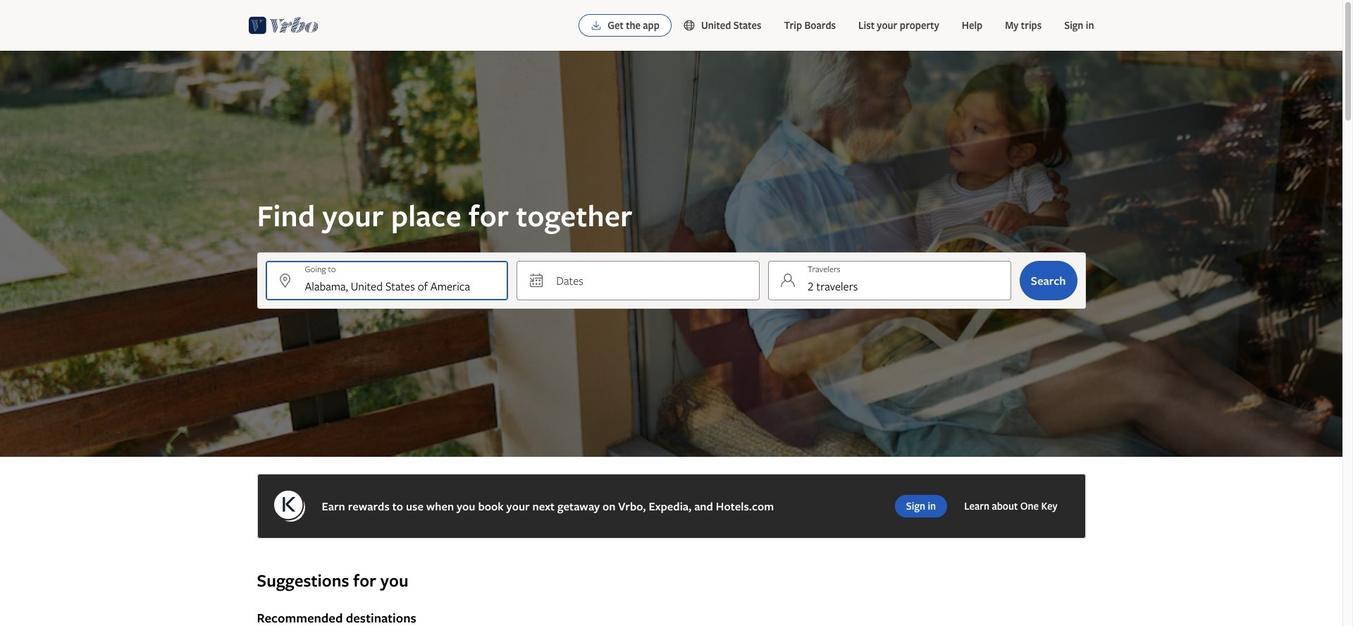 Task type: vqa. For each thing, say whether or not it's contained in the screenshot.
main content
yes



Task type: describe. For each thing, give the bounding box(es) containing it.
vrbo logo image
[[249, 14, 319, 37]]

wizard region
[[0, 51, 1343, 457]]



Task type: locate. For each thing, give the bounding box(es) containing it.
small image
[[683, 19, 702, 32]]

download the app button image
[[591, 20, 602, 31]]

main content
[[0, 51, 1343, 626]]



